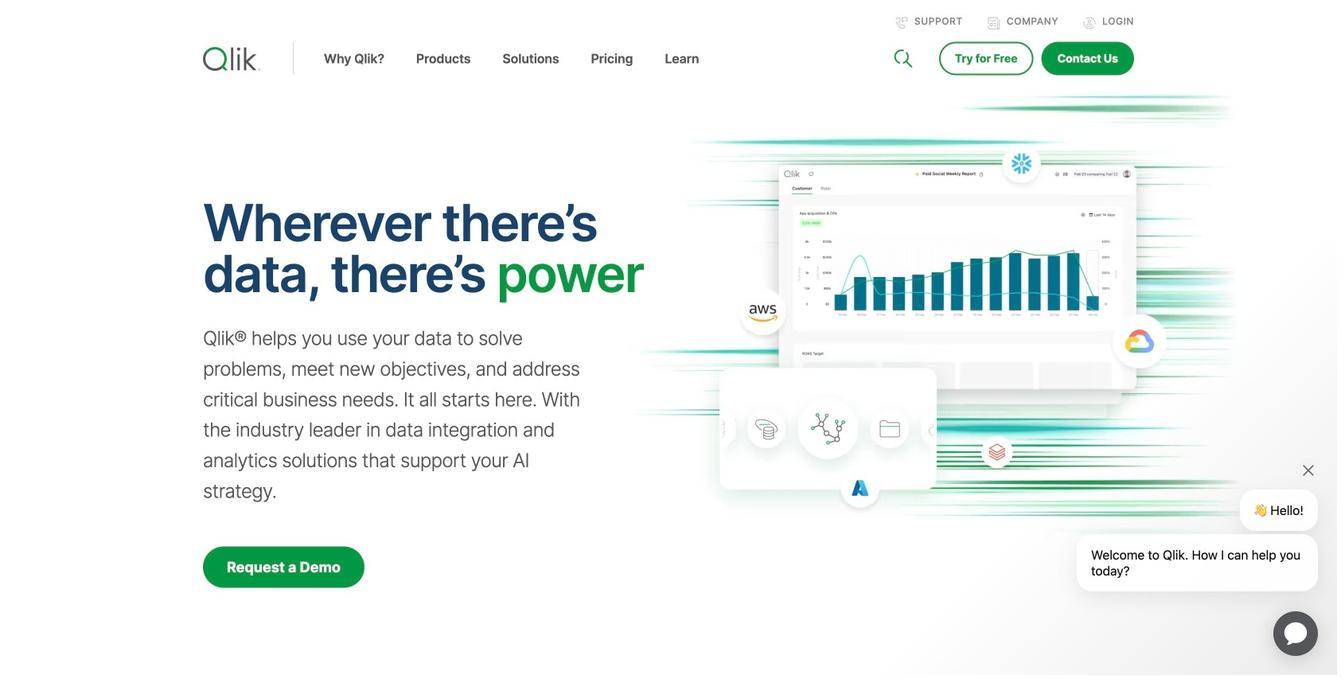 Task type: vqa. For each thing, say whether or not it's contained in the screenshot.
Support icon
yes



Task type: locate. For each thing, give the bounding box(es) containing it.
support image
[[896, 17, 908, 29]]

application
[[1255, 592, 1338, 675]]

qlik image
[[203, 47, 260, 71]]



Task type: describe. For each thing, give the bounding box(es) containing it.
company image
[[988, 17, 1001, 29]]

login image
[[1084, 17, 1096, 29]]



